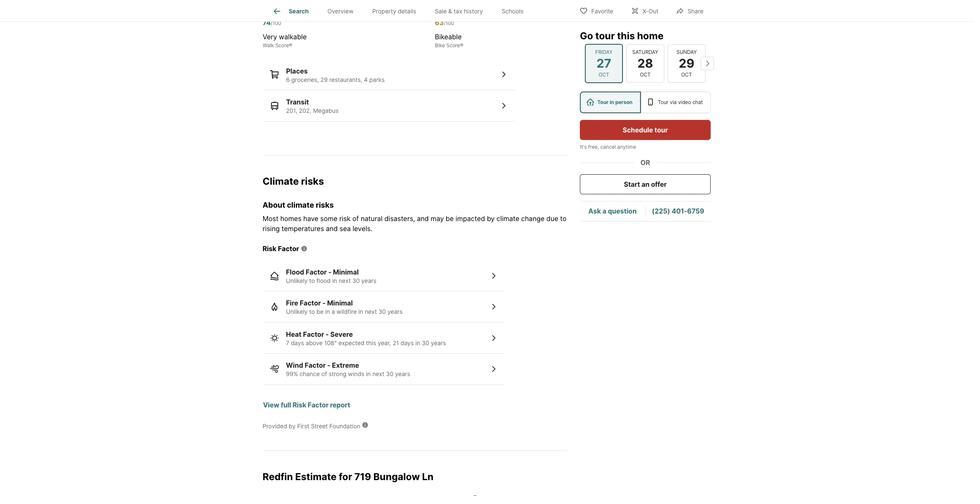 Task type: locate. For each thing, give the bounding box(es) containing it.
sunday
[[676, 49, 697, 55]]

next right wildfire
[[365, 308, 377, 315]]

1 days from the left
[[291, 339, 304, 346]]

/100 up very
[[271, 20, 281, 26]]

® down bikeable
[[460, 42, 463, 48]]

30 right 21
[[422, 339, 429, 346]]

list box containing tour in person
[[580, 92, 711, 113]]

flood factor - minimal unlikely to flood in next 30 years
[[286, 268, 377, 284]]

factor inside wind factor - extreme 99% chance of strong winds in next 30 years
[[305, 361, 326, 370]]

30 inside flood factor - minimal unlikely to flood in next 30 years
[[352, 277, 360, 284]]

saturday
[[632, 49, 658, 55]]

in inside heat factor - severe 7 days above 108° expected this year, 21 days in 30 years
[[415, 339, 420, 346]]

factor for fire
[[300, 299, 321, 307]]

- up strong
[[327, 361, 331, 370]]

to left "flood" at left bottom
[[309, 277, 315, 284]]

1 horizontal spatial /100
[[444, 20, 454, 26]]

factor inside heat factor - severe 7 days above 108° expected this year, 21 days in 30 years
[[303, 330, 324, 338]]

to right 'due'
[[560, 214, 567, 223]]

expected
[[339, 339, 364, 346]]

factor up 'street'
[[308, 401, 329, 409]]

of right risk
[[353, 214, 359, 223]]

factor right fire
[[300, 299, 321, 307]]

risk inside "view full risk factor report" button
[[293, 401, 306, 409]]

of
[[353, 214, 359, 223], [322, 370, 327, 378]]

0 horizontal spatial 29
[[321, 76, 328, 83]]

0 horizontal spatial days
[[291, 339, 304, 346]]

1 vertical spatial tour
[[654, 126, 668, 134]]

fire factor - minimal unlikely to be in a wildfire in next 30 years
[[286, 299, 403, 315]]

about climate risks
[[263, 201, 334, 210]]

1 horizontal spatial tour
[[654, 126, 668, 134]]

tour via video chat option
[[641, 92, 711, 113]]

tour for tour in person
[[597, 99, 608, 105]]

oct inside saturday 28 oct
[[640, 71, 651, 78]]

unlikely down flood
[[286, 277, 308, 284]]

climate
[[287, 201, 314, 210], [497, 214, 519, 223]]

strong
[[329, 370, 347, 378]]

factor up above
[[303, 330, 324, 338]]

flood
[[286, 268, 304, 276]]

redfin
[[263, 471, 293, 483]]

in right "flood" at left bottom
[[332, 277, 337, 284]]

1 vertical spatial to
[[309, 277, 315, 284]]

- for wind
[[327, 361, 331, 370]]

1 vertical spatial risk
[[293, 401, 306, 409]]

2 vertical spatial to
[[309, 308, 315, 315]]

0 vertical spatial this
[[617, 30, 635, 42]]

1 horizontal spatial and
[[417, 214, 429, 223]]

0 horizontal spatial and
[[326, 224, 338, 233]]

minimal inside fire factor - minimal unlikely to be in a wildfire in next 30 years
[[327, 299, 353, 307]]

days down heat
[[291, 339, 304, 346]]

1 tour from the left
[[597, 99, 608, 105]]

1 score from the left
[[275, 42, 289, 48]]

21
[[393, 339, 399, 346]]

30
[[352, 277, 360, 284], [379, 308, 386, 315], [422, 339, 429, 346], [386, 370, 394, 378]]

factor up "flood" at left bottom
[[306, 268, 327, 276]]

2 days from the left
[[401, 339, 414, 346]]

74
[[263, 18, 271, 27]]

0 horizontal spatial oct
[[599, 71, 609, 78]]

29 inside places 6 groceries, 29 restaurants, 4 parks
[[321, 76, 328, 83]]

2 score from the left
[[446, 42, 460, 48]]

® inside the very walkable walk score ®
[[289, 42, 292, 48]]

oct down sunday
[[681, 71, 692, 78]]

® down 'walkable' on the top of page
[[289, 42, 292, 48]]

transit
[[286, 98, 309, 106]]

in left person
[[610, 99, 614, 105]]

oct inside friday 27 oct
[[599, 71, 609, 78]]

/100 down &
[[444, 20, 454, 26]]

risks up the some
[[316, 201, 334, 210]]

by left first
[[289, 422, 296, 430]]

oct for 29
[[681, 71, 692, 78]]

chance
[[300, 370, 320, 378]]

1 vertical spatial next
[[365, 308, 377, 315]]

tour in person option
[[580, 92, 641, 113]]

factor for flood
[[306, 268, 327, 276]]

score
[[275, 42, 289, 48], [446, 42, 460, 48]]

0 vertical spatial next
[[339, 277, 351, 284]]

factor inside fire factor - minimal unlikely to be in a wildfire in next 30 years
[[300, 299, 321, 307]]

risk down rising
[[263, 244, 277, 253]]

1 horizontal spatial of
[[353, 214, 359, 223]]

overview
[[328, 8, 354, 15]]

risk
[[339, 214, 351, 223]]

1 vertical spatial 29
[[321, 76, 328, 83]]

30 down year,
[[386, 370, 394, 378]]

- up "flood" at left bottom
[[328, 268, 332, 276]]

friday
[[595, 49, 613, 55]]

next
[[339, 277, 351, 284], [365, 308, 377, 315], [373, 370, 385, 378]]

1 horizontal spatial climate
[[497, 214, 519, 223]]

first
[[297, 422, 309, 430]]

0 horizontal spatial by
[[289, 422, 296, 430]]

0 horizontal spatial of
[[322, 370, 327, 378]]

0 vertical spatial a
[[602, 207, 606, 215]]

0 horizontal spatial be
[[317, 308, 324, 315]]

provided
[[263, 422, 287, 430]]

0 horizontal spatial a
[[332, 308, 335, 315]]

by right impacted
[[487, 214, 495, 223]]

in left wildfire
[[325, 308, 330, 315]]

1 horizontal spatial ®
[[460, 42, 463, 48]]

1 vertical spatial of
[[322, 370, 327, 378]]

1 vertical spatial this
[[366, 339, 376, 346]]

1 horizontal spatial this
[[617, 30, 635, 42]]

1 /100 from the left
[[271, 20, 281, 26]]

factor up 'chance'
[[305, 361, 326, 370]]

provided by first street foundation
[[263, 422, 360, 430]]

0 horizontal spatial /100
[[271, 20, 281, 26]]

details
[[398, 8, 416, 15]]

a left wildfire
[[332, 308, 335, 315]]

/100 inside the 63 /100
[[444, 20, 454, 26]]

of inside most homes have some risk of natural disasters, and may be impacted by climate change due to rising temperatures and sea levels.
[[353, 214, 359, 223]]

2 unlikely from the top
[[286, 308, 308, 315]]

- inside flood factor - minimal unlikely to flood in next 30 years
[[328, 268, 332, 276]]

- inside wind factor - extreme 99% chance of strong winds in next 30 years
[[327, 361, 331, 370]]

to inside fire factor - minimal unlikely to be in a wildfire in next 30 years
[[309, 308, 315, 315]]

2 ® from the left
[[460, 42, 463, 48]]

0 vertical spatial by
[[487, 214, 495, 223]]

search
[[289, 8, 309, 15]]

bungalow
[[373, 471, 420, 483]]

- up 108°
[[326, 330, 329, 338]]

0 vertical spatial tour
[[595, 30, 615, 42]]

in right winds at left
[[366, 370, 371, 378]]

tour right the schedule
[[654, 126, 668, 134]]

1 vertical spatial a
[[332, 308, 335, 315]]

risks up about climate risks
[[301, 175, 324, 187]]

walk
[[263, 42, 274, 48]]

some
[[320, 214, 338, 223]]

or
[[640, 158, 650, 167]]

very
[[263, 32, 277, 41]]

be left wildfire
[[317, 308, 324, 315]]

this inside heat factor - severe 7 days above 108° expected this year, 21 days in 30 years
[[366, 339, 376, 346]]

transit 201, 202, megabus
[[286, 98, 339, 114]]

via
[[670, 99, 677, 105]]

days
[[291, 339, 304, 346], [401, 339, 414, 346]]

1 vertical spatial be
[[317, 308, 324, 315]]

1 horizontal spatial days
[[401, 339, 414, 346]]

risk factor
[[263, 244, 299, 253]]

to up above
[[309, 308, 315, 315]]

years inside wind factor - extreme 99% chance of strong winds in next 30 years
[[395, 370, 410, 378]]

0 horizontal spatial tour
[[595, 30, 615, 42]]

1 vertical spatial by
[[289, 422, 296, 430]]

tax
[[454, 8, 462, 15]]

schools
[[502, 8, 524, 15]]

megabus
[[313, 107, 339, 114]]

2 tour from the left
[[658, 99, 668, 105]]

and down the some
[[326, 224, 338, 233]]

401-
[[672, 207, 687, 215]]

list box
[[580, 92, 711, 113]]

unlikely down fire
[[286, 308, 308, 315]]

to
[[560, 214, 567, 223], [309, 277, 315, 284], [309, 308, 315, 315]]

2 /100 from the left
[[444, 20, 454, 26]]

this left year,
[[366, 339, 376, 346]]

63
[[435, 18, 444, 27]]

29 right "groceries,"
[[321, 76, 328, 83]]

30 up heat factor - severe 7 days above 108° expected this year, 21 days in 30 years
[[379, 308, 386, 315]]

0 vertical spatial to
[[560, 214, 567, 223]]

0 horizontal spatial score
[[275, 42, 289, 48]]

a
[[602, 207, 606, 215], [332, 308, 335, 315]]

chat
[[692, 99, 703, 105]]

2 horizontal spatial oct
[[681, 71, 692, 78]]

and left may
[[417, 214, 429, 223]]

2 oct from the left
[[640, 71, 651, 78]]

next inside fire factor - minimal unlikely to be in a wildfire in next 30 years
[[365, 308, 377, 315]]

- for flood
[[328, 268, 332, 276]]

of left strong
[[322, 370, 327, 378]]

unlikely for fire
[[286, 308, 308, 315]]

oct down 27
[[599, 71, 609, 78]]

1 horizontal spatial tour
[[658, 99, 668, 105]]

3 oct from the left
[[681, 71, 692, 78]]

1 horizontal spatial oct
[[640, 71, 651, 78]]

tab list
[[263, 0, 540, 21]]

next inside flood factor - minimal unlikely to flood in next 30 years
[[339, 277, 351, 284]]

1 vertical spatial climate
[[497, 214, 519, 223]]

1 unlikely from the top
[[286, 277, 308, 284]]

days right 21
[[401, 339, 414, 346]]

climate left change
[[497, 214, 519, 223]]

to inside flood factor - minimal unlikely to flood in next 30 years
[[309, 277, 315, 284]]

0 vertical spatial of
[[353, 214, 359, 223]]

30 up fire factor - minimal unlikely to be in a wildfire in next 30 years
[[352, 277, 360, 284]]

0 vertical spatial 29
[[679, 56, 694, 71]]

very walkable walk score ®
[[263, 32, 307, 48]]

1 oct from the left
[[599, 71, 609, 78]]

/100 inside 74 /100
[[271, 20, 281, 26]]

1 vertical spatial minimal
[[327, 299, 353, 307]]

go
[[580, 30, 593, 42]]

1 horizontal spatial by
[[487, 214, 495, 223]]

in inside option
[[610, 99, 614, 105]]

-
[[328, 268, 332, 276], [323, 299, 326, 307], [326, 330, 329, 338], [327, 361, 331, 370]]

1 ® from the left
[[289, 42, 292, 48]]

0 horizontal spatial climate
[[287, 201, 314, 210]]

- inside fire factor - minimal unlikely to be in a wildfire in next 30 years
[[323, 299, 326, 307]]

climate inside most homes have some risk of natural disasters, and may be impacted by climate change due to rising temperatures and sea levels.
[[497, 214, 519, 223]]

oct inside sunday 29 oct
[[681, 71, 692, 78]]

tour inside button
[[654, 126, 668, 134]]

oct down the 28
[[640, 71, 651, 78]]

tour up friday
[[595, 30, 615, 42]]

score down bikeable
[[446, 42, 460, 48]]

74 /100
[[263, 18, 281, 27]]

30 inside fire factor - minimal unlikely to be in a wildfire in next 30 years
[[379, 308, 386, 315]]

x-
[[643, 7, 649, 14]]

unlikely inside fire factor - minimal unlikely to be in a wildfire in next 30 years
[[286, 308, 308, 315]]

next right "flood" at left bottom
[[339, 277, 351, 284]]

0 horizontal spatial this
[[366, 339, 376, 346]]

None button
[[585, 44, 623, 83], [626, 44, 664, 83], [668, 44, 706, 83], [585, 44, 623, 83], [626, 44, 664, 83], [668, 44, 706, 83]]

1 horizontal spatial score
[[446, 42, 460, 48]]

score down 'walkable' on the top of page
[[275, 42, 289, 48]]

tour left via
[[658, 99, 668, 105]]

risk
[[263, 244, 277, 253], [293, 401, 306, 409]]

climate risks
[[263, 175, 324, 187]]

most
[[263, 214, 279, 223]]

- down "flood" at left bottom
[[323, 299, 326, 307]]

have
[[303, 214, 319, 223]]

saturday 28 oct
[[632, 49, 658, 78]]

minimal up wildfire
[[327, 299, 353, 307]]

factor up flood
[[278, 244, 299, 253]]

tour left person
[[597, 99, 608, 105]]

0 horizontal spatial ®
[[289, 42, 292, 48]]

a right ask
[[602, 207, 606, 215]]

climate
[[263, 175, 299, 187]]

1 vertical spatial and
[[326, 224, 338, 233]]

in right 21
[[415, 339, 420, 346]]

6759
[[687, 207, 704, 215]]

anytime
[[617, 144, 636, 150]]

1 horizontal spatial 29
[[679, 56, 694, 71]]

property details tab
[[363, 1, 426, 21]]

0 vertical spatial climate
[[287, 201, 314, 210]]

next right winds at left
[[373, 370, 385, 378]]

minimal
[[333, 268, 359, 276], [327, 299, 353, 307]]

to for flood factor - minimal
[[309, 277, 315, 284]]

29 down sunday
[[679, 56, 694, 71]]

0 vertical spatial risk
[[263, 244, 277, 253]]

29
[[679, 56, 694, 71], [321, 76, 328, 83]]

unlikely inside flood factor - minimal unlikely to flood in next 30 years
[[286, 277, 308, 284]]

score inside the very walkable walk score ®
[[275, 42, 289, 48]]

this left home
[[617, 30, 635, 42]]

minimal inside flood factor - minimal unlikely to flood in next 30 years
[[333, 268, 359, 276]]

rising
[[263, 224, 280, 233]]

1 vertical spatial unlikely
[[286, 308, 308, 315]]

walkable
[[279, 32, 307, 41]]

wind factor - extreme 99% chance of strong winds in next 30 years
[[286, 361, 410, 378]]

oct for 27
[[599, 71, 609, 78]]

1 horizontal spatial a
[[602, 207, 606, 215]]

be right may
[[446, 214, 454, 223]]

1 horizontal spatial risk
[[293, 401, 306, 409]]

2 vertical spatial next
[[373, 370, 385, 378]]

factor
[[278, 244, 299, 253], [306, 268, 327, 276], [300, 299, 321, 307], [303, 330, 324, 338], [305, 361, 326, 370], [308, 401, 329, 409]]

risk right full
[[293, 401, 306, 409]]

tour for go
[[595, 30, 615, 42]]

factor inside flood factor - minimal unlikely to flood in next 30 years
[[306, 268, 327, 276]]

street
[[311, 422, 328, 430]]

202,
[[299, 107, 311, 114]]

due
[[547, 214, 558, 223]]

0 vertical spatial be
[[446, 214, 454, 223]]

0 vertical spatial minimal
[[333, 268, 359, 276]]

1 horizontal spatial be
[[446, 214, 454, 223]]

1 vertical spatial risks
[[316, 201, 334, 210]]

start an offer button
[[580, 174, 711, 194]]

factor for risk
[[278, 244, 299, 253]]

climate up homes
[[287, 201, 314, 210]]

minimal up fire factor - minimal unlikely to be in a wildfire in next 30 years
[[333, 268, 359, 276]]

0 horizontal spatial tour
[[597, 99, 608, 105]]

0 vertical spatial unlikely
[[286, 277, 308, 284]]

/100
[[271, 20, 281, 26], [444, 20, 454, 26]]

impacted
[[456, 214, 485, 223]]

- inside heat factor - severe 7 days above 108° expected this year, 21 days in 30 years
[[326, 330, 329, 338]]



Task type: describe. For each thing, give the bounding box(es) containing it.
extreme
[[332, 361, 359, 370]]

start an offer
[[624, 180, 667, 188]]

next image
[[701, 57, 714, 70]]

/100 for 63
[[444, 20, 454, 26]]

schools tab
[[492, 1, 533, 21]]

favorite button
[[573, 2, 621, 19]]

ask a question
[[588, 207, 637, 215]]

offer
[[651, 180, 667, 188]]

years inside heat factor - severe 7 days above 108° expected this year, 21 days in 30 years
[[431, 339, 446, 346]]

wildfire
[[337, 308, 357, 315]]

property details
[[372, 8, 416, 15]]

0 vertical spatial risks
[[301, 175, 324, 187]]

heat
[[286, 330, 302, 338]]

heat factor - severe 7 days above 108° expected this year, 21 days in 30 years
[[286, 330, 446, 346]]

sale
[[435, 8, 447, 15]]

/100 for 74
[[271, 20, 281, 26]]

sea
[[340, 224, 351, 233]]

severe
[[330, 330, 353, 338]]

view
[[263, 401, 279, 409]]

to for fire factor - minimal
[[309, 308, 315, 315]]

an
[[642, 180, 649, 188]]

7
[[286, 339, 289, 346]]

it's free, cancel anytime
[[580, 144, 636, 150]]

favorite
[[591, 7, 613, 14]]

schedule
[[623, 126, 653, 134]]

share button
[[669, 2, 711, 19]]

- for fire
[[323, 299, 326, 307]]

disasters,
[[385, 214, 415, 223]]

cancel
[[600, 144, 616, 150]]

bike
[[435, 42, 445, 48]]

year,
[[378, 339, 391, 346]]

0 vertical spatial and
[[417, 214, 429, 223]]

30 inside heat factor - severe 7 days above 108° expected this year, 21 days in 30 years
[[422, 339, 429, 346]]

groceries,
[[291, 76, 319, 83]]

719
[[354, 471, 371, 483]]

tour for tour via video chat
[[658, 99, 668, 105]]

flood
[[317, 277, 331, 284]]

factor for wind
[[305, 361, 326, 370]]

27
[[596, 56, 611, 71]]

video
[[678, 99, 691, 105]]

parks
[[369, 76, 385, 83]]

x-out
[[643, 7, 659, 14]]

restaurants,
[[329, 76, 362, 83]]

tour for schedule
[[654, 126, 668, 134]]

places
[[286, 67, 308, 75]]

factor inside button
[[308, 401, 329, 409]]

factor for heat
[[303, 330, 324, 338]]

(225) 401-6759 link
[[652, 207, 704, 215]]

be inside fire factor - minimal unlikely to be in a wildfire in next 30 years
[[317, 308, 324, 315]]

years inside fire factor - minimal unlikely to be in a wildfire in next 30 years
[[388, 308, 403, 315]]

oct for 28
[[640, 71, 651, 78]]

x-out button
[[624, 2, 666, 19]]

years inside flood factor - minimal unlikely to flood in next 30 years
[[361, 277, 377, 284]]

friday 27 oct
[[595, 49, 613, 78]]

0 horizontal spatial risk
[[263, 244, 277, 253]]

go tour this home
[[580, 30, 664, 42]]

- for heat
[[326, 330, 329, 338]]

natural
[[361, 214, 383, 223]]

sale & tax history tab
[[426, 1, 492, 21]]

unlikely for flood
[[286, 277, 308, 284]]

in inside wind factor - extreme 99% chance of strong winds in next 30 years
[[366, 370, 371, 378]]

99%
[[286, 370, 298, 378]]

sale & tax history
[[435, 8, 483, 15]]

estimate
[[295, 471, 337, 483]]

report
[[330, 401, 350, 409]]

start
[[624, 180, 640, 188]]

&
[[448, 8, 452, 15]]

winds
[[348, 370, 364, 378]]

out
[[649, 7, 659, 14]]

® inside bikeable bike score ®
[[460, 42, 463, 48]]

be inside most homes have some risk of natural disasters, and may be impacted by climate change due to rising temperatures and sea levels.
[[446, 214, 454, 223]]

wind
[[286, 361, 303, 370]]

question
[[608, 207, 637, 215]]

of inside wind factor - extreme 99% chance of strong winds in next 30 years
[[322, 370, 327, 378]]

ln
[[422, 471, 434, 483]]

change
[[521, 214, 545, 223]]

score inside bikeable bike score ®
[[446, 42, 460, 48]]

28
[[637, 56, 653, 71]]

next inside wind factor - extreme 99% chance of strong winds in next 30 years
[[373, 370, 385, 378]]

bikeable
[[435, 32, 462, 41]]

by inside most homes have some risk of natural disasters, and may be impacted by climate change due to rising temperatures and sea levels.
[[487, 214, 495, 223]]

schedule tour button
[[580, 120, 711, 140]]

temperatures
[[282, 224, 324, 233]]

full
[[281, 401, 291, 409]]

in right wildfire
[[358, 308, 363, 315]]

63 /100
[[435, 18, 454, 27]]

may
[[431, 214, 444, 223]]

search link
[[272, 6, 309, 16]]

to inside most homes have some risk of natural disasters, and may be impacted by climate change due to rising temperatures and sea levels.
[[560, 214, 567, 223]]

tour via video chat
[[658, 99, 703, 105]]

tab list containing search
[[263, 0, 540, 21]]

minimal for flood factor - minimal
[[333, 268, 359, 276]]

29 inside sunday 29 oct
[[679, 56, 694, 71]]

ask a question link
[[588, 207, 637, 215]]

overview tab
[[318, 1, 363, 21]]

homes
[[280, 214, 302, 223]]

ask
[[588, 207, 601, 215]]

above
[[306, 339, 323, 346]]

30 inside wind factor - extreme 99% chance of strong winds in next 30 years
[[386, 370, 394, 378]]

for
[[339, 471, 352, 483]]

view full risk factor report button
[[263, 395, 351, 415]]

4
[[364, 76, 368, 83]]

a inside fire factor - minimal unlikely to be in a wildfire in next 30 years
[[332, 308, 335, 315]]

most homes have some risk of natural disasters, and may be impacted by climate change due to rising temperatures and sea levels.
[[263, 214, 567, 233]]

it's
[[580, 144, 587, 150]]

share
[[688, 7, 704, 14]]

201,
[[286, 107, 297, 114]]

levels.
[[353, 224, 373, 233]]

sunday 29 oct
[[676, 49, 697, 78]]

in inside flood factor - minimal unlikely to flood in next 30 years
[[332, 277, 337, 284]]

(225)
[[652, 207, 670, 215]]

bikeable bike score ®
[[435, 32, 463, 48]]

minimal for fire factor - minimal
[[327, 299, 353, 307]]



Task type: vqa. For each thing, say whether or not it's contained in the screenshot.
this within HEAT FACTOR - SEVERE 7 DAYS ABOVE 108° EXPECTED THIS YEAR, 21 DAYS IN 30 YEARS
yes



